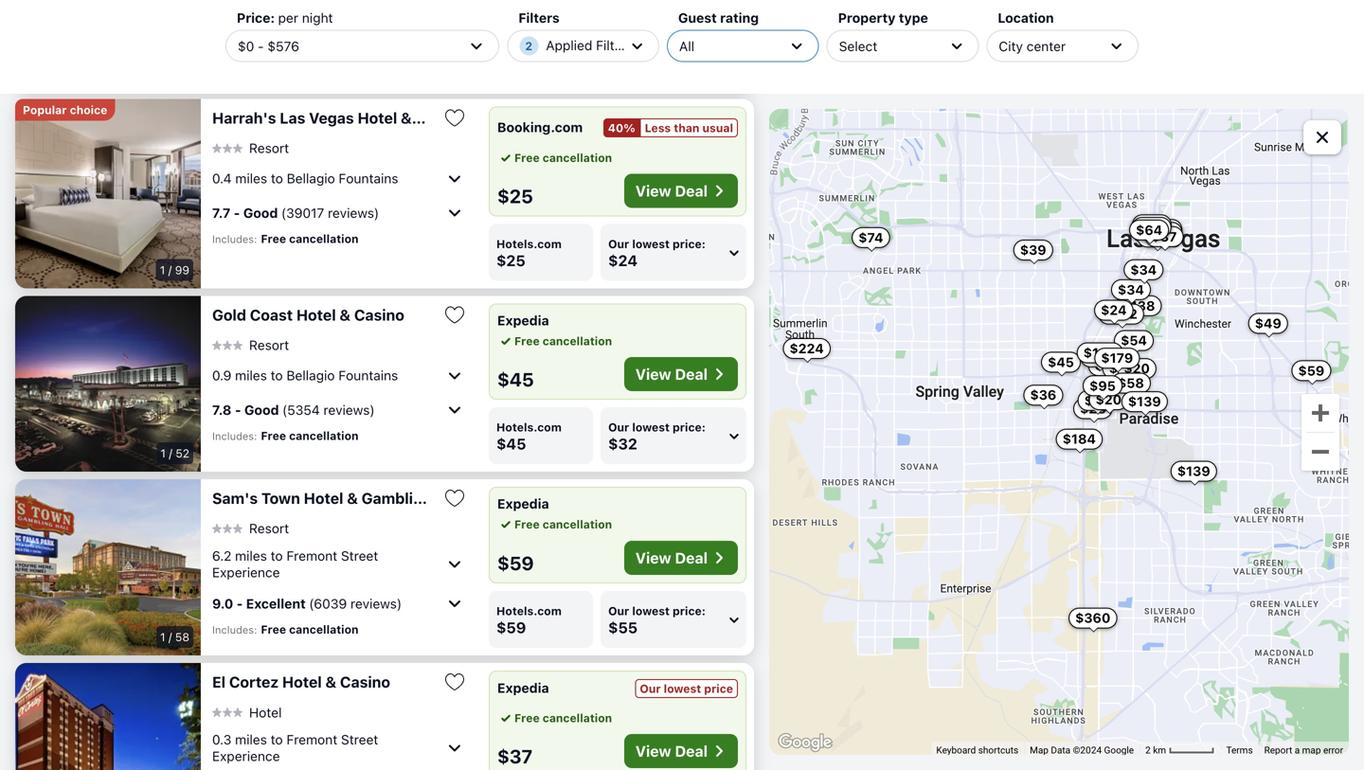 Task type: locate. For each thing, give the bounding box(es) containing it.
1 left 58 at the bottom left
[[160, 631, 165, 644]]

2 vertical spatial resort button
[[212, 520, 289, 537]]

1 deal from the top
[[675, 182, 708, 200]]

$20
[[1124, 361, 1150, 376], [1096, 392, 1122, 408]]

deal for $45
[[675, 365, 708, 383]]

casino inside gold coast hotel & casino button
[[354, 306, 405, 324]]

0 vertical spatial filters
[[519, 10, 560, 26]]

our up $55
[[608, 605, 629, 618]]

our inside our lowest price: $55
[[608, 605, 629, 618]]

0 horizontal spatial $40
[[497, 54, 527, 72]]

1 horizontal spatial 2
[[1146, 745, 1151, 756]]

2 vertical spatial casino
[[340, 673, 390, 691]]

/ for $25
[[168, 263, 172, 276]]

1 fremont from the top
[[287, 548, 338, 564]]

our right hotels.com $25
[[608, 237, 629, 250]]

our up '$32'
[[608, 420, 629, 434]]

1 miles from the top
[[235, 171, 267, 186]]

$34
[[1150, 224, 1176, 240], [1131, 262, 1157, 277], [1118, 282, 1145, 297]]

free cancellation button
[[497, 149, 612, 166], [497, 332, 612, 349], [497, 516, 612, 533], [497, 710, 612, 727]]

lowest inside our lowest price: $32
[[632, 420, 670, 434]]

expedia down hotels.com $45
[[497, 496, 549, 511]]

expedia down hotels.com $25
[[497, 312, 549, 328]]

reviews) down 0.9 miles to bellagio fountains button
[[324, 402, 375, 418]]

good right 7.7
[[243, 205, 278, 221]]

2 vertical spatial resort
[[249, 521, 289, 536]]

0 vertical spatial fountains
[[339, 171, 398, 186]]

3 resort button from the top
[[212, 520, 289, 537]]

fountains down harrah's las vegas hotel & casino button
[[339, 171, 398, 186]]

fremont up 9.0 - excellent (6039 reviews) on the left bottom of page
[[287, 548, 338, 564]]

1 horizontal spatial $45 button
[[1137, 227, 1177, 248]]

3 expedia from the top
[[497, 680, 549, 696]]

2 deal from the top
[[675, 365, 708, 383]]

includes: free cancellation down 7.7 - good (39017 reviews) at the left of page
[[212, 232, 359, 245]]

0 vertical spatial fremont
[[287, 548, 338, 564]]

2 fremont from the top
[[287, 732, 338, 748]]

0 vertical spatial good
[[243, 205, 278, 221]]

reviews) for $25
[[328, 205, 379, 221]]

fremont inside 0.3 miles to fremont street experience
[[287, 732, 338, 748]]

1 vertical spatial experience
[[212, 749, 280, 764]]

1 vertical spatial good
[[244, 402, 279, 418]]

1 vertical spatial resort
[[249, 337, 289, 353]]

0.9 miles to bellagio fountains button
[[212, 360, 466, 391]]

0 vertical spatial bellagio
[[287, 171, 335, 186]]

1 resort button from the top
[[212, 140, 289, 156]]

deal up our lowest price: $55
[[675, 549, 708, 567]]

view deal button up our lowest price: $55
[[624, 541, 738, 575]]

rating
[[720, 10, 759, 26]]

miles
[[235, 171, 267, 186], [235, 368, 267, 383], [235, 548, 267, 564], [235, 732, 267, 748]]

resort button down harrah's
[[212, 140, 289, 156]]

free
[[261, 45, 286, 59], [515, 151, 540, 164], [261, 232, 286, 245], [515, 334, 540, 348], [261, 429, 286, 442], [515, 518, 540, 531], [261, 623, 286, 636], [515, 712, 540, 725]]

fountains for $45
[[339, 368, 398, 383]]

experience inside 6.2 miles to fremont street experience
[[212, 565, 280, 580]]

view
[[636, 182, 672, 200], [636, 365, 672, 383], [636, 549, 672, 567], [636, 742, 672, 760]]

3 view from the top
[[636, 549, 672, 567]]

1 vertical spatial filters
[[596, 37, 634, 53]]

free cancellation button for $45
[[497, 332, 612, 349]]

fountains inside 0.4 miles to bellagio fountains button
[[339, 171, 398, 186]]

3 to from the top
[[271, 548, 283, 564]]

2 view from the top
[[636, 365, 672, 383]]

4 miles from the top
[[235, 732, 267, 748]]

$100 button
[[1077, 343, 1124, 363]]

sam's town hotel & gambling hall
[[212, 489, 464, 507]]

lowest inside our lowest price: $55
[[632, 605, 670, 618]]

1 resort from the top
[[249, 140, 289, 156]]

1 vertical spatial casino
[[354, 306, 405, 324]]

1 includes: from the top
[[212, 46, 257, 59]]

our for $45
[[608, 420, 629, 434]]

0 vertical spatial $59
[[1299, 363, 1325, 378]]

resort down town
[[249, 521, 289, 536]]

terms
[[1227, 745, 1253, 756]]

$24 inside our lowest price: $24
[[608, 251, 638, 269]]

$24 inside "$24" button
[[1101, 302, 1127, 318]]

0 vertical spatial $37
[[1152, 229, 1177, 244]]

lowest for $59
[[632, 605, 670, 618]]

includes: down the 7.8
[[212, 430, 257, 442]]

view deal button down than
[[624, 174, 738, 208]]

0 vertical spatial expedia
[[497, 312, 549, 328]]

harrah's
[[212, 109, 276, 127]]

to for $25
[[271, 171, 283, 186]]

choice
[[70, 103, 107, 116]]

bellagio for $25
[[287, 171, 335, 186]]

0 vertical spatial street
[[341, 548, 378, 564]]

type
[[899, 10, 928, 26]]

deal
[[675, 182, 708, 200], [675, 365, 708, 383], [675, 549, 708, 567], [675, 742, 708, 760]]

street inside 6.2 miles to fremont street experience
[[341, 548, 378, 564]]

& inside gold coast hotel & casino button
[[340, 306, 351, 324]]

bellagio up (5354
[[287, 368, 335, 383]]

experience inside 0.3 miles to fremont street experience
[[212, 749, 280, 764]]

lowest
[[632, 40, 670, 53], [632, 237, 670, 250], [632, 420, 670, 434], [632, 605, 670, 618], [664, 682, 701, 696]]

0 vertical spatial casino
[[415, 109, 466, 127]]

/ left 99
[[168, 263, 172, 276]]

1 horizontal spatial $139 button
[[1171, 461, 1217, 482]]

1 horizontal spatial $139
[[1178, 463, 1211, 479]]

less
[[645, 121, 671, 134]]

2 vertical spatial $59
[[497, 619, 526, 637]]

el
[[212, 673, 226, 691]]

1 for $25
[[160, 263, 165, 276]]

free cancellation button for $37
[[497, 710, 612, 727]]

1 horizontal spatial $40
[[1139, 217, 1166, 232]]

our lowest price: $35
[[608, 40, 706, 72]]

good
[[280, 18, 313, 34]]

2 for 2 km
[[1146, 745, 1151, 756]]

1 fountains from the top
[[339, 171, 398, 186]]

view deal up our lowest price: $55
[[636, 549, 708, 567]]

includes: down 7.7
[[212, 233, 257, 245]]

filters up hotels.com $40
[[519, 10, 560, 26]]

0 horizontal spatial $24
[[608, 251, 638, 269]]

lowest for $45
[[632, 420, 670, 434]]

$58 button
[[1111, 373, 1151, 394]]

includes: down 8.2
[[212, 46, 257, 59]]

2 miles from the top
[[235, 368, 267, 383]]

includes: free cancellation for $59
[[212, 623, 359, 636]]

our inside our lowest price: $32
[[608, 420, 629, 434]]

1 left 52
[[160, 447, 166, 460]]

fountains down gold coast hotel & casino button
[[339, 368, 398, 383]]

1 vertical spatial fremont
[[287, 732, 338, 748]]

miles inside button
[[235, 171, 267, 186]]

1 free cancellation button from the top
[[497, 149, 612, 166]]

/
[[168, 263, 172, 276], [169, 447, 172, 460], [169, 631, 172, 644]]

& up 0.3 miles to fremont street experience button
[[326, 673, 337, 691]]

resort button down sam's
[[212, 520, 289, 537]]

center
[[1027, 38, 1066, 54]]

1 vertical spatial $37
[[497, 745, 533, 768]]

0 vertical spatial $24
[[608, 251, 638, 269]]

harrah's las vegas hotel & casino, (las vegas, usa) image
[[15, 99, 201, 288]]

(5354
[[282, 402, 320, 418]]

deal up our lowest price: $32
[[675, 365, 708, 383]]

2 free cancellation button from the top
[[497, 332, 612, 349]]

0 vertical spatial resort
[[249, 140, 289, 156]]

3 free cancellation button from the top
[[497, 516, 612, 533]]

our for $59
[[608, 605, 629, 618]]

$59 for hotels.com $59
[[497, 619, 526, 637]]

$179
[[1101, 350, 1133, 366]]

2 free cancellation from the top
[[515, 334, 612, 348]]

city center
[[999, 38, 1066, 54]]

0 vertical spatial $45 button
[[1137, 227, 1177, 248]]

0 horizontal spatial $37
[[497, 745, 533, 768]]

our lowest price: $32
[[608, 420, 706, 453]]

experience down 0.3
[[212, 749, 280, 764]]

$40 button
[[1132, 214, 1172, 235]]

$74
[[859, 230, 884, 245]]

1 price: from the top
[[673, 40, 706, 53]]

0 horizontal spatial 2
[[525, 39, 533, 53]]

$20 for the bottom $20 button
[[1096, 392, 1122, 408]]

miles inside 0.3 miles to fremont street experience
[[235, 732, 267, 748]]

popular choice
[[23, 103, 107, 116]]

resort for $45
[[249, 337, 289, 353]]

1 vertical spatial $34
[[1131, 262, 1157, 277]]

& right vegas
[[401, 109, 412, 127]]

applied
[[546, 37, 593, 53]]

3 free cancellation from the top
[[515, 518, 612, 531]]

1 left 99
[[160, 263, 165, 276]]

1 vertical spatial $45 button
[[1041, 352, 1081, 373]]

hotel right town
[[304, 489, 343, 507]]

popular
[[23, 103, 67, 116]]

includes: free cancellation down 7.8 - good (5354 reviews)
[[212, 429, 359, 442]]

street down el cortez hotel & casino button
[[341, 732, 378, 748]]

4 view deal from the top
[[636, 742, 708, 760]]

- right $0
[[258, 38, 264, 54]]

2 street from the top
[[341, 732, 378, 748]]

3 view deal from the top
[[636, 549, 708, 567]]

3 resort from the top
[[249, 521, 289, 536]]

view deal button for $25
[[624, 174, 738, 208]]

& inside 'sam's town hotel & gambling hall' button
[[347, 489, 358, 507]]

fountains inside 0.9 miles to bellagio fountains button
[[339, 368, 398, 383]]

view up our lowest price: $24
[[636, 182, 672, 200]]

to down hotel button
[[271, 732, 283, 748]]

2 left km
[[1146, 745, 1151, 756]]

2 vertical spatial 1
[[160, 631, 165, 644]]

to inside button
[[271, 171, 283, 186]]

includes: free cancellation down excellent
[[212, 623, 359, 636]]

view deal down 40% less than usual
[[636, 182, 708, 200]]

1 vertical spatial 2
[[1146, 745, 1151, 756]]

sam's town hotel & gambling hall button
[[212, 489, 464, 508]]

1 experience from the top
[[212, 565, 280, 580]]

view up our lowest price: $32
[[636, 365, 672, 383]]

includes: free cancellation
[[212, 45, 359, 59], [212, 232, 359, 245], [212, 429, 359, 442], [212, 623, 359, 636]]

$59 inside the 'hotels.com $59'
[[497, 619, 526, 637]]

1 horizontal spatial filters
[[596, 37, 634, 53]]

terms link
[[1227, 745, 1253, 756]]

fremont down el cortez hotel & casino button
[[287, 732, 338, 748]]

1 vertical spatial $40
[[1139, 217, 1166, 232]]

3 miles from the top
[[235, 548, 267, 564]]

street inside 0.3 miles to fremont street experience
[[341, 732, 378, 748]]

0 vertical spatial $40
[[497, 54, 527, 72]]

view deal for $45
[[636, 365, 708, 383]]

1 vertical spatial $139
[[1178, 463, 1211, 479]]

price: inside our lowest price: $32
[[673, 420, 706, 434]]

1 street from the top
[[341, 548, 378, 564]]

vegas
[[309, 109, 354, 127]]

gold coast hotel & casino
[[212, 306, 405, 324]]

$59 inside $45 $59
[[1299, 363, 1325, 378]]

miles right 0.4
[[235, 171, 267, 186]]

- for $45
[[235, 402, 241, 418]]

2 vertical spatial expedia
[[497, 680, 549, 696]]

fremont inside 6.2 miles to fremont street experience
[[287, 548, 338, 564]]

miles for $37
[[235, 732, 267, 748]]

& up 0.9 miles to bellagio fountains button
[[340, 306, 351, 324]]

2 view deal button from the top
[[624, 357, 738, 391]]

good left (5354
[[244, 402, 279, 418]]

our for $25
[[608, 237, 629, 250]]

deal down than
[[675, 182, 708, 200]]

$54 button
[[1114, 330, 1154, 351]]

1 vertical spatial $24
[[1101, 302, 1127, 318]]

0 horizontal spatial $139 button
[[1122, 391, 1168, 412]]

0 vertical spatial 2
[[525, 39, 533, 53]]

6.2 miles to fremont street experience
[[212, 548, 378, 580]]

resort button down coast
[[212, 337, 289, 353]]

expedia down the 'hotels.com $59'
[[497, 680, 549, 696]]

to inside 6.2 miles to fremont street experience
[[271, 548, 283, 564]]

all
[[679, 38, 695, 54]]

good for $25
[[243, 205, 278, 221]]

1 vertical spatial expedia
[[497, 496, 549, 511]]

than
[[674, 121, 700, 134]]

experience down 6.2
[[212, 565, 280, 580]]

& for $59
[[347, 489, 358, 507]]

fremont
[[287, 548, 338, 564], [287, 732, 338, 748]]

deal down our lowest price on the bottom of the page
[[675, 742, 708, 760]]

$40
[[497, 54, 527, 72], [1139, 217, 1166, 232]]

- right the 7.8
[[235, 402, 241, 418]]

1 vertical spatial street
[[341, 732, 378, 748]]

price: per night
[[237, 10, 333, 26]]

0 vertical spatial resort button
[[212, 140, 289, 156]]

gold coast hotel & casino, (las vegas, usa) image
[[15, 296, 201, 472]]

street up (6039
[[341, 548, 378, 564]]

4 view deal button from the top
[[624, 734, 738, 768]]

price: for $59
[[673, 605, 706, 618]]

& inside el cortez hotel & casino button
[[326, 673, 337, 691]]

hotel inside button
[[296, 306, 336, 324]]

our up $35
[[608, 40, 629, 53]]

/ left 52
[[169, 447, 172, 460]]

4 includes: from the top
[[212, 624, 257, 636]]

deal for $37
[[675, 742, 708, 760]]

free cancellation for $59
[[515, 518, 612, 531]]

4 free cancellation from the top
[[515, 712, 612, 725]]

1 vertical spatial $59
[[497, 552, 534, 574]]

resort down coast
[[249, 337, 289, 353]]

2 resort from the top
[[249, 337, 289, 353]]

fountains for $25
[[339, 171, 398, 186]]

3 view deal button from the top
[[624, 541, 738, 575]]

$37 inside button
[[1152, 229, 1177, 244]]

free cancellation for $37
[[515, 712, 612, 725]]

bellagio up (39017
[[287, 171, 335, 186]]

view deal button up our lowest price: $32
[[624, 357, 738, 391]]

our inside our lowest price: $24
[[608, 237, 629, 250]]

miles right 6.2
[[235, 548, 267, 564]]

view deal for $59
[[636, 549, 708, 567]]

filters up $35
[[596, 37, 634, 53]]

$37
[[1152, 229, 1177, 244], [497, 745, 533, 768]]

view deal button for $37
[[624, 734, 738, 768]]

view for $37
[[636, 742, 672, 760]]

$36 button
[[1024, 385, 1063, 406]]

4 price: from the top
[[673, 605, 706, 618]]

to up 7.7 - good (39017 reviews) at the left of page
[[271, 171, 283, 186]]

hotel down cortez
[[249, 705, 282, 720]]

to for $59
[[271, 548, 283, 564]]

1 vertical spatial $25 button
[[1078, 390, 1117, 411]]

$40 inside button
[[1139, 217, 1166, 232]]

- right 9.0
[[237, 596, 243, 612]]

keyboard shortcuts button
[[937, 744, 1019, 757]]

to up 7.8 - good (5354 reviews)
[[271, 368, 283, 383]]

2 fountains from the top
[[339, 368, 398, 383]]

price: for $45
[[673, 420, 706, 434]]

- right 8.2
[[237, 18, 243, 34]]

casino inside el cortez hotel & casino button
[[340, 673, 390, 691]]

includes: down 9.0
[[212, 624, 257, 636]]

2 expedia from the top
[[497, 496, 549, 511]]

2 includes: from the top
[[212, 233, 257, 245]]

resort button for $59
[[212, 520, 289, 537]]

hotel main street station casino brewery, (las vegas, usa) image
[[15, 0, 201, 91]]

a
[[1295, 745, 1300, 756]]

40%
[[608, 121, 635, 134]]

1 bellagio from the top
[[287, 171, 335, 186]]

hotels.com for $25
[[497, 237, 562, 250]]

& left gambling
[[347, 489, 358, 507]]

1 view from the top
[[636, 182, 672, 200]]

1 horizontal spatial $24
[[1101, 302, 1127, 318]]

3 includes: from the top
[[212, 430, 257, 442]]

3 price: from the top
[[673, 420, 706, 434]]

bellagio inside button
[[287, 368, 335, 383]]

to up excellent
[[271, 548, 283, 564]]

per
[[278, 10, 299, 26]]

$45
[[1144, 229, 1170, 245], [1048, 354, 1074, 370], [497, 368, 534, 390], [497, 435, 526, 453]]

view up our lowest price: $55
[[636, 549, 672, 567]]

1 horizontal spatial $20
[[1124, 361, 1150, 376]]

lowest inside our lowest price: $24
[[632, 237, 670, 250]]

0 horizontal spatial $20
[[1096, 392, 1122, 408]]

-
[[237, 18, 243, 34], [258, 38, 264, 54], [234, 205, 240, 221], [235, 402, 241, 418], [237, 596, 243, 612]]

miles for $59
[[235, 548, 267, 564]]

1 vertical spatial bellagio
[[287, 368, 335, 383]]

0 vertical spatial $20
[[1124, 361, 1150, 376]]

0 horizontal spatial filters
[[519, 10, 560, 26]]

1 vertical spatial resort button
[[212, 337, 289, 353]]

1 vertical spatial $20
[[1096, 392, 1122, 408]]

bellagio
[[287, 171, 335, 186], [287, 368, 335, 383]]

0 vertical spatial experience
[[212, 565, 280, 580]]

2 experience from the top
[[212, 749, 280, 764]]

reviews) down 0.4 miles to bellagio fountains button
[[328, 205, 379, 221]]

view for $25
[[636, 182, 672, 200]]

2 resort button from the top
[[212, 337, 289, 353]]

popular choice button
[[15, 99, 115, 121]]

3 includes: free cancellation from the top
[[212, 429, 359, 442]]

1 expedia from the top
[[497, 312, 549, 328]]

resort button
[[212, 140, 289, 156], [212, 337, 289, 353], [212, 520, 289, 537]]

$184
[[1063, 431, 1096, 447]]

2 bellagio from the top
[[287, 368, 335, 383]]

1 to from the top
[[271, 171, 283, 186]]

resort down the las
[[249, 140, 289, 156]]

4 to from the top
[[271, 732, 283, 748]]

miles for $25
[[235, 171, 267, 186]]

1 free cancellation from the top
[[515, 151, 612, 164]]

reviews) right (6039
[[351, 596, 402, 612]]

$40 inside hotels.com $40
[[497, 54, 527, 72]]

casino inside harrah's las vegas hotel & casino button
[[415, 109, 466, 127]]

good for $45
[[244, 402, 279, 418]]

sam's town hotel & gambling hall, (las vegas, usa) image
[[15, 479, 201, 656]]

$145
[[1143, 222, 1176, 237]]

reviews) for $45
[[324, 402, 375, 418]]

2 to from the top
[[271, 368, 283, 383]]

4 view from the top
[[636, 742, 672, 760]]

1 view deal button from the top
[[624, 174, 738, 208]]

lowest for $25
[[632, 237, 670, 250]]

3 deal from the top
[[675, 549, 708, 567]]

reviews)
[[355, 18, 406, 34], [328, 205, 379, 221], [324, 402, 375, 418], [351, 596, 402, 612]]

to inside 0.3 miles to fremont street experience
[[271, 732, 283, 748]]

google image
[[774, 731, 837, 755]]

view deal down our lowest price on the bottom of the page
[[636, 742, 708, 760]]

hotel right vegas
[[358, 109, 397, 127]]

$139
[[1128, 394, 1161, 409], [1178, 463, 1211, 479]]

1 vertical spatial /
[[169, 447, 172, 460]]

resort button for $45
[[212, 337, 289, 353]]

4 free cancellation button from the top
[[497, 710, 612, 727]]

fountains
[[339, 171, 398, 186], [339, 368, 398, 383]]

hotel right cortez
[[282, 673, 322, 691]]

hotel for $59
[[304, 489, 343, 507]]

- right 7.7
[[234, 205, 240, 221]]

includes: free cancellation down the 'good'
[[212, 45, 359, 59]]

free cancellation for $45
[[515, 334, 612, 348]]

price: inside our lowest price: $24
[[673, 237, 706, 250]]

view down our lowest price on the bottom of the page
[[636, 742, 672, 760]]

bellagio for $45
[[287, 368, 335, 383]]

2 view deal from the top
[[636, 365, 708, 383]]

miles right 0.9
[[235, 368, 267, 383]]

miles inside 6.2 miles to fremont street experience
[[235, 548, 267, 564]]

1 view deal from the top
[[636, 182, 708, 200]]

view deal up our lowest price: $32
[[636, 365, 708, 383]]

miles down hotel button
[[235, 732, 267, 748]]

3 hotels.com from the top
[[497, 420, 562, 434]]

price: inside our lowest price: $55
[[673, 605, 706, 618]]

$45 inside $45 $59
[[1048, 354, 1074, 370]]

2 price: from the top
[[673, 237, 706, 250]]

$25 inside $25 $192
[[1085, 393, 1110, 408]]

2 inside button
[[1146, 745, 1151, 756]]

view deal button for $45
[[624, 357, 738, 391]]

0 vertical spatial /
[[168, 263, 172, 276]]

1 vertical spatial fountains
[[339, 368, 398, 383]]

4 deal from the top
[[675, 742, 708, 760]]

2 left applied
[[525, 39, 533, 53]]

our
[[608, 40, 629, 53], [608, 237, 629, 250], [608, 420, 629, 434], [608, 605, 629, 618], [640, 682, 661, 696]]

$59
[[1299, 363, 1325, 378], [497, 552, 534, 574], [497, 619, 526, 637]]

$360
[[1076, 610, 1111, 626]]

hotel right coast
[[296, 306, 336, 324]]

1 horizontal spatial $37
[[1152, 229, 1177, 244]]

2 hotels.com from the top
[[497, 237, 562, 250]]

hotel
[[358, 109, 397, 127], [296, 306, 336, 324], [304, 489, 343, 507], [282, 673, 322, 691], [249, 705, 282, 720]]

includes: free cancellation for $45
[[212, 429, 359, 442]]

2 vertical spatial /
[[169, 631, 172, 644]]

experience for $59
[[212, 565, 280, 580]]

$54
[[1121, 333, 1147, 348]]

$34 button
[[1143, 222, 1183, 243], [1124, 259, 1164, 280], [1111, 279, 1151, 300]]

1 vertical spatial $139 button
[[1171, 461, 1217, 482]]

free cancellation button for $59
[[497, 516, 612, 533]]

0 horizontal spatial $139
[[1128, 394, 1161, 409]]

bellagio inside button
[[287, 171, 335, 186]]

0 vertical spatial $139
[[1128, 394, 1161, 409]]

1 vertical spatial 1
[[160, 447, 166, 460]]

0 vertical spatial 1
[[160, 263, 165, 276]]

casino for $37
[[340, 673, 390, 691]]

& for $37
[[326, 673, 337, 691]]

2 includes: free cancellation from the top
[[212, 232, 359, 245]]

7.8
[[212, 402, 232, 418]]

$25 button
[[1080, 347, 1119, 368], [1078, 390, 1117, 411]]

0.3 miles to fremont street experience
[[212, 732, 378, 764]]

/ left 58 at the bottom left
[[169, 631, 172, 644]]

view deal button down our lowest price on the bottom of the page
[[624, 734, 738, 768]]

4 includes: free cancellation from the top
[[212, 623, 359, 636]]

1 / 52
[[160, 447, 190, 460]]

4 hotels.com from the top
[[497, 605, 562, 618]]

$95 button
[[1083, 375, 1123, 396]]



Task type: describe. For each thing, give the bounding box(es) containing it.
6.2 miles to fremont street experience button
[[212, 544, 466, 584]]

$49
[[1255, 315, 1282, 331]]

$145 button
[[1136, 219, 1183, 240]]

$28
[[1080, 401, 1106, 416]]

fremont for $59
[[287, 548, 338, 564]]

$179 $139
[[1101, 350, 1161, 409]]

$138
[[1122, 298, 1156, 313]]

street for $37
[[341, 732, 378, 748]]

58
[[175, 631, 190, 644]]

usual
[[703, 121, 733, 134]]

$192 button
[[1099, 304, 1144, 325]]

- for $25
[[234, 205, 240, 221]]

expedia for $59
[[497, 496, 549, 511]]

sam's
[[212, 489, 258, 507]]

night
[[302, 10, 333, 26]]

our inside our lowest price: $35
[[608, 40, 629, 53]]

$20 for the top $20 button
[[1124, 361, 1150, 376]]

view deal button for $59
[[624, 541, 738, 575]]

view for $59
[[636, 549, 672, 567]]

includes: for $59
[[212, 624, 257, 636]]

hotel inside button
[[358, 109, 397, 127]]

$39
[[1020, 242, 1047, 258]]

to for $45
[[271, 368, 283, 383]]

- for $59
[[237, 596, 243, 612]]

gold
[[212, 306, 246, 324]]

2 km button
[[1140, 742, 1221, 757]]

hotels.com for $45
[[497, 420, 562, 434]]

coast
[[250, 306, 293, 324]]

8.2
[[212, 18, 234, 34]]

(39017
[[281, 205, 324, 221]]

free cancellation button for $25
[[497, 149, 612, 166]]

$95
[[1090, 378, 1116, 393]]

$289
[[1095, 358, 1130, 373]]

0 vertical spatial $25 button
[[1080, 347, 1119, 368]]

error
[[1324, 745, 1344, 756]]

includes: for $25
[[212, 233, 257, 245]]

$37 button
[[1145, 226, 1184, 247]]

1 includes: free cancellation from the top
[[212, 45, 359, 59]]

$32
[[608, 435, 638, 453]]

harrah's las vegas hotel & casino
[[212, 109, 466, 127]]

price:
[[237, 10, 275, 26]]

our lowest price: $24
[[608, 237, 706, 269]]

9.0 - excellent (6039 reviews)
[[212, 596, 402, 612]]

reviews) for $59
[[351, 596, 402, 612]]

$58
[[1118, 375, 1145, 391]]

view deal for $25
[[636, 182, 708, 200]]

reviews) right (2156
[[355, 18, 406, 34]]

9.0
[[212, 596, 233, 612]]

8.2 - very good (2156 reviews)
[[212, 18, 406, 34]]

fremont for $37
[[287, 732, 338, 748]]

price: for $25
[[673, 237, 706, 250]]

gambling
[[362, 489, 432, 507]]

our lowest price
[[640, 682, 733, 696]]

expedia for $45
[[497, 312, 549, 328]]

0.9
[[212, 368, 232, 383]]

$64 button
[[1130, 220, 1169, 241]]

1 for $45
[[160, 447, 166, 460]]

city
[[999, 38, 1023, 54]]

map region
[[769, 109, 1349, 755]]

report
[[1265, 745, 1293, 756]]

deal for $25
[[675, 182, 708, 200]]

$35
[[608, 54, 638, 72]]

7.8 - good (5354 reviews)
[[212, 402, 375, 418]]

includes: free cancellation for $25
[[212, 232, 359, 245]]

0 vertical spatial $139 button
[[1122, 391, 1168, 412]]

keyboard shortcuts
[[937, 745, 1019, 756]]

& for $45
[[340, 306, 351, 324]]

street for $59
[[341, 548, 378, 564]]

deal for $59
[[675, 549, 708, 567]]

(6039
[[309, 596, 347, 612]]

map
[[1303, 745, 1321, 756]]

$25 inside hotels.com $25
[[497, 251, 526, 269]]

$66
[[1139, 219, 1165, 235]]

property type
[[838, 10, 928, 26]]

$45 inside hotels.com $45
[[497, 435, 526, 453]]

$224
[[790, 341, 824, 356]]

$53 button
[[1103, 358, 1142, 379]]

resort for $59
[[249, 521, 289, 536]]

$139 inside $179 $139
[[1128, 394, 1161, 409]]

$100
[[1084, 345, 1117, 361]]

hotel for $45
[[296, 306, 336, 324]]

map data ©2024 google
[[1030, 745, 1134, 756]]

& inside harrah's las vegas hotel & casino button
[[401, 109, 412, 127]]

2 for 2
[[525, 39, 533, 53]]

$59 for $45 $59
[[1299, 363, 1325, 378]]

to for $37
[[271, 732, 283, 748]]

hotels.com $40
[[497, 40, 562, 72]]

99
[[175, 263, 190, 276]]

miles for $45
[[235, 368, 267, 383]]

1 / 58
[[160, 631, 190, 644]]

data
[[1051, 745, 1071, 756]]

hotels.com $59
[[497, 605, 562, 637]]

$64
[[1136, 222, 1163, 238]]

$45 inside button
[[1144, 229, 1170, 245]]

applied filters
[[546, 37, 634, 53]]

free cancellation for $25
[[515, 151, 612, 164]]

our left price at the bottom right of the page
[[640, 682, 661, 696]]

1 for $59
[[160, 631, 165, 644]]

hotels.com $45
[[497, 420, 562, 453]]

hotels.com for $59
[[497, 605, 562, 618]]

shortcuts
[[979, 745, 1019, 756]]

6.2
[[212, 548, 232, 564]]

google
[[1104, 745, 1134, 756]]

casino for $45
[[354, 306, 405, 324]]

$184 button
[[1056, 429, 1103, 450]]

0.3 miles to fremont street experience button
[[212, 728, 466, 768]]

select
[[839, 38, 878, 54]]

el cortez hotel & casino, (las vegas, usa) image
[[15, 663, 201, 770]]

$139 inside $139 button
[[1178, 463, 1211, 479]]

7.7
[[212, 205, 231, 221]]

price
[[704, 682, 733, 696]]

lowest inside our lowest price: $35
[[632, 40, 670, 53]]

$576
[[268, 38, 299, 54]]

guest
[[678, 10, 717, 26]]

excellent
[[246, 596, 306, 612]]

1 vertical spatial $20 button
[[1089, 390, 1129, 410]]

$0 - $576
[[238, 38, 299, 54]]

el cortez hotel & casino button
[[212, 673, 428, 692]]

view for $45
[[636, 365, 672, 383]]

0 vertical spatial $20 button
[[1117, 358, 1157, 379]]

las
[[280, 109, 305, 127]]

view deal for $37
[[636, 742, 708, 760]]

$25 $192
[[1085, 306, 1138, 408]]

map
[[1030, 745, 1049, 756]]

40% less than usual
[[608, 121, 733, 134]]

includes: for $45
[[212, 430, 257, 442]]

0 vertical spatial $34
[[1150, 224, 1176, 240]]

1 hotels.com from the top
[[497, 40, 562, 53]]

$59 button
[[1292, 360, 1332, 381]]

price: inside our lowest price: $35
[[673, 40, 706, 53]]

7.7 - good (39017 reviews)
[[212, 205, 379, 221]]

hotel for $37
[[282, 673, 322, 691]]

0.4 miles to bellagio fountains button
[[212, 163, 466, 194]]

experience for $37
[[212, 749, 280, 764]]

0 horizontal spatial $45 button
[[1041, 352, 1081, 373]]

property
[[838, 10, 896, 26]]

$192
[[1105, 306, 1138, 322]]

/ for $59
[[169, 631, 172, 644]]

$0
[[238, 38, 254, 54]]

hall
[[435, 489, 464, 507]]

gold coast hotel & casino button
[[212, 305, 428, 324]]

keyboard
[[937, 745, 976, 756]]

/ for $45
[[169, 447, 172, 460]]

2 vertical spatial $34
[[1118, 282, 1145, 297]]

©2024
[[1073, 745, 1102, 756]]



Task type: vqa. For each thing, say whether or not it's contained in the screenshot.
Suites within the button
no



